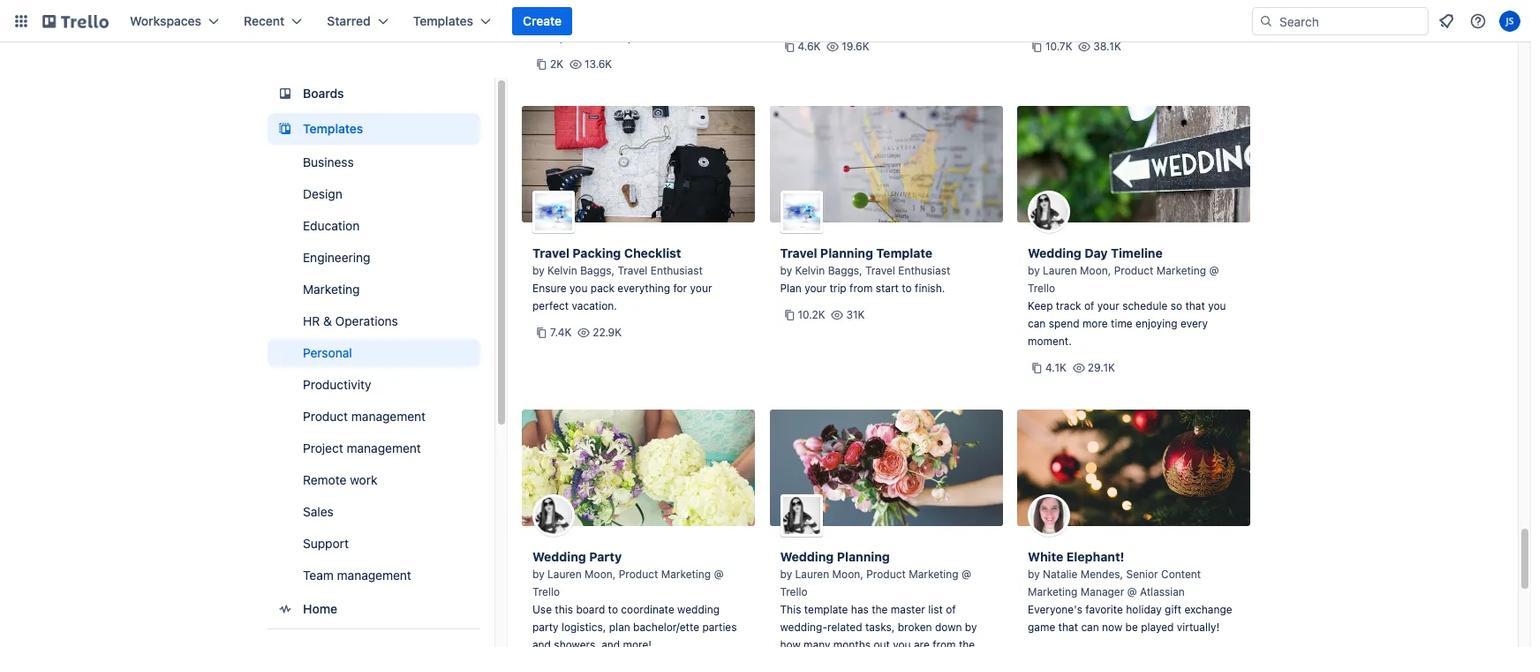 Task type: vqa. For each thing, say whether or not it's contained in the screenshot.


Task type: describe. For each thing, give the bounding box(es) containing it.
plan
[[609, 621, 630, 634]]

lauren inside wedding day timeline by lauren moon, product marketing @ trello keep track of your schedule so that you can spend more time enjoying every moment.
[[1043, 264, 1077, 277]]

product inside wedding day timeline by lauren moon, product marketing @ trello keep track of your schedule so that you can spend more time enjoying every moment.
[[1114, 264, 1154, 277]]

travel up ensure
[[532, 245, 570, 261]]

product inside wedding planning by lauren moon, product marketing @ trello this template has the master list of wedding-related tasks, broken down by how many months out you are from t
[[866, 568, 906, 581]]

white elephant! by natalie mendes, senior content marketing manager @ atlassian everyone's favorite holiday gift exchange game that can now be played virtually!
[[1028, 549, 1232, 634]]

product up project at the bottom left of the page
[[303, 409, 348, 424]]

hr & operations link
[[268, 307, 480, 336]]

template board image
[[275, 118, 296, 140]]

fun,
[[612, 31, 631, 44]]

day
[[1085, 245, 1108, 261]]

lauren moon, product marketing @ trello image for wedding day timeline
[[1028, 191, 1070, 233]]

more!
[[623, 638, 652, 647]]

engineering
[[303, 250, 370, 265]]

can right it
[[575, 31, 593, 44]]

trip
[[830, 282, 847, 295]]

management for team management
[[337, 568, 411, 583]]

your inside travel planning template by kelvin baggs, travel enthusiast plan your trip from start to finish.
[[805, 282, 827, 295]]

mendes,
[[1081, 568, 1123, 581]]

enthusiast for template
[[898, 264, 950, 277]]

&
[[323, 313, 332, 329]]

travel up the plan on the top right
[[780, 245, 817, 261]]

this
[[555, 603, 573, 616]]

by inside wedding party by lauren moon, product marketing @ trello use this board to coordinate wedding party logistics, plan bachelor/ette parties and showers, and more!
[[532, 568, 545, 581]]

open information menu image
[[1469, 12, 1487, 30]]

13.6k
[[585, 57, 612, 71]]

every
[[1181, 317, 1208, 330]]

jacob simon (jacobsimon16) image
[[1499, 11, 1521, 32]]

favorite
[[1086, 603, 1123, 616]]

be inside white elephant! by natalie mendes, senior content marketing manager @ atlassian everyone's favorite holiday gift exchange game that can now be played virtually!
[[1126, 621, 1138, 634]]

boards link
[[268, 78, 480, 110]]

kelvin baggs, travel enthusiast image
[[780, 191, 823, 233]]

timeline
[[1111, 245, 1163, 261]]

thank
[[571, 0, 599, 9]]

down
[[935, 621, 962, 634]]

so
[[1171, 299, 1182, 313]]

4.6k
[[798, 40, 821, 53]]

by inside white elephant! by natalie mendes, senior content marketing manager @ atlassian everyone's favorite holiday gift exchange game that can now be played virtually!
[[1028, 568, 1040, 581]]

1 and from the left
[[532, 638, 551, 647]]

baggs, for planning
[[828, 264, 862, 277]]

29.1k
[[1088, 361, 1115, 374]]

marketing link
[[268, 276, 480, 304]]

design link
[[268, 180, 480, 208]]

enjoying
[[1136, 317, 1178, 330]]

this
[[780, 603, 801, 616]]

to inside travel planning template by kelvin baggs, travel enthusiast plan your trip from start to finish.
[[902, 282, 912, 295]]

22.9k
[[593, 326, 622, 339]]

planning for travel
[[820, 245, 873, 261]]

sales link
[[268, 498, 480, 526]]

4.1k
[[1046, 361, 1067, 374]]

tasks,
[[865, 621, 895, 634]]

recent button
[[233, 7, 313, 35]]

holiday
[[1126, 603, 1162, 616]]

business link
[[268, 148, 480, 177]]

@ inside wedding day timeline by lauren moon, product marketing @ trello keep track of your schedule so that you can spend more time enjoying every moment.
[[1209, 264, 1219, 277]]

senior
[[1126, 568, 1158, 581]]

moment.
[[1028, 335, 1072, 348]]

broken
[[898, 621, 932, 634]]

everything
[[618, 282, 670, 295]]

played
[[1141, 621, 1174, 634]]

start
[[876, 282, 899, 295]]

marketing inside wedding day timeline by lauren moon, product marketing @ trello keep track of your schedule so that you can spend more time enjoying every moment.
[[1157, 264, 1206, 277]]

10.2k
[[798, 308, 825, 321]]

business
[[303, 155, 354, 170]]

writing
[[532, 0, 568, 9]]

travel planning template by kelvin baggs, travel enthusiast plan your trip from start to finish.
[[780, 245, 950, 295]]

wedding party by lauren moon, product marketing @ trello use this board to coordinate wedding party logistics, plan bachelor/ette parties and showers, and more!
[[532, 549, 737, 647]]

with
[[709, 13, 730, 26]]

travel up start
[[865, 264, 895, 277]]

team
[[303, 568, 334, 583]]

0 vertical spatial be
[[599, 13, 611, 26]]

create
[[523, 13, 562, 28]]

search image
[[1259, 14, 1273, 28]]

productivity link
[[268, 371, 480, 399]]

list
[[928, 603, 943, 616]]

2 and from the left
[[601, 638, 620, 647]]

team management link
[[268, 562, 480, 590]]

baggs, for packing
[[580, 264, 615, 277]]

7.4k
[[550, 326, 572, 339]]

wedding for party
[[532, 549, 586, 564]]

wedding inside writing thank you notes after your wedding can be overwhelming, but with trello, it can be fun, too!
[[532, 13, 575, 26]]

finish.
[[915, 282, 945, 295]]

starred
[[327, 13, 371, 28]]

perfect
[[532, 299, 569, 313]]

lauren moon, product marketing @ trello image for wedding planning
[[780, 495, 823, 537]]

more
[[1083, 317, 1108, 330]]

home image
[[275, 599, 296, 620]]

parties
[[702, 621, 737, 634]]

template
[[804, 603, 848, 616]]

virtually!
[[1177, 621, 1220, 634]]

wedding planning by lauren moon, product marketing @ trello this template has the master list of wedding-related tasks, broken down by how many months out you are from t
[[780, 549, 977, 647]]

by right the down
[[965, 621, 977, 634]]

workspaces
[[130, 13, 201, 28]]

primary element
[[0, 0, 1531, 42]]

logistics,
[[562, 621, 606, 634]]

@ inside wedding planning by lauren moon, product marketing @ trello this template has the master list of wedding-related tasks, broken down by how many months out you are from t
[[962, 568, 971, 581]]

education
[[303, 218, 360, 233]]

management for product management
[[351, 409, 426, 424]]

it
[[566, 31, 572, 44]]

10.7k
[[1046, 40, 1073, 53]]

travel up everything at top left
[[618, 264, 648, 277]]

@ inside wedding party by lauren moon, product marketing @ trello use this board to coordinate wedding party logistics, plan bachelor/ette parties and showers, and more!
[[714, 568, 724, 581]]

exchange
[[1185, 603, 1232, 616]]

support link
[[268, 530, 480, 558]]

template
[[876, 245, 933, 261]]

@ inside white elephant! by natalie mendes, senior content marketing manager @ atlassian everyone's favorite holiday gift exchange game that can now be played virtually!
[[1127, 585, 1137, 599]]

trello for wedding planning
[[780, 585, 808, 599]]

1 vertical spatial be
[[596, 31, 609, 44]]

you inside wedding day timeline by lauren moon, product marketing @ trello keep track of your schedule so that you can spend more time enjoying every moment.
[[1208, 299, 1226, 313]]

product management link
[[268, 403, 480, 431]]

2k
[[550, 57, 564, 71]]

templates inside templates "link"
[[303, 121, 363, 136]]

marketing inside wedding planning by lauren moon, product marketing @ trello this template has the master list of wedding-related tasks, broken down by how many months out you are from t
[[909, 568, 959, 581]]

product inside wedding party by lauren moon, product marketing @ trello use this board to coordinate wedding party logistics, plan bachelor/ette parties and showers, and more!
[[619, 568, 658, 581]]

of inside wedding planning by lauren moon, product marketing @ trello this template has the master list of wedding-related tasks, broken down by how many months out you are from t
[[946, 603, 956, 616]]

by inside travel planning template by kelvin baggs, travel enthusiast plan your trip from start to finish.
[[780, 264, 792, 277]]

31k
[[846, 308, 865, 321]]

pack
[[591, 282, 615, 295]]

starred button
[[316, 7, 399, 35]]

keep
[[1028, 299, 1053, 313]]

by up this at the bottom of page
[[780, 568, 792, 581]]

0 notifications image
[[1436, 11, 1457, 32]]

that inside wedding day timeline by lauren moon, product marketing @ trello keep track of your schedule so that you can spend more time enjoying every moment.
[[1185, 299, 1205, 313]]

remote work
[[303, 472, 377, 487]]



Task type: locate. For each thing, give the bounding box(es) containing it.
moon, for wedding planning
[[832, 568, 863, 581]]

wedding down lauren moon, product marketing @ trello icon
[[532, 549, 586, 564]]

wedding up this at the bottom of page
[[780, 549, 834, 564]]

wedding inside wedding planning by lauren moon, product marketing @ trello this template has the master list of wedding-related tasks, broken down by how many months out you are from t
[[780, 549, 834, 564]]

kelvin up the plan on the top right
[[795, 264, 825, 277]]

wedding inside wedding party by lauren moon, product marketing @ trello use this board to coordinate wedding party logistics, plan bachelor/ette parties and showers, and more!
[[532, 549, 586, 564]]

wedding for day
[[1028, 245, 1082, 261]]

enthusiast inside "travel packing checklist by kelvin baggs, travel enthusiast ensure you pack everything for your perfect vacation."
[[651, 264, 703, 277]]

are
[[914, 638, 930, 647]]

0 horizontal spatial wedding
[[532, 13, 575, 26]]

that up every
[[1185, 299, 1205, 313]]

your up but
[[680, 0, 702, 9]]

can down the keep
[[1028, 317, 1046, 330]]

travel
[[532, 245, 570, 261], [780, 245, 817, 261], [618, 264, 648, 277], [865, 264, 895, 277]]

2 horizontal spatial trello
[[1028, 282, 1055, 295]]

content
[[1161, 568, 1201, 581]]

1 horizontal spatial from
[[933, 638, 956, 647]]

1 kelvin from the left
[[548, 264, 577, 277]]

that inside white elephant! by natalie mendes, senior content marketing manager @ atlassian everyone's favorite holiday gift exchange game that can now be played virtually!
[[1058, 621, 1078, 634]]

how
[[780, 638, 801, 647]]

2 horizontal spatial lauren
[[1043, 264, 1077, 277]]

enthusiast
[[651, 264, 703, 277], [898, 264, 950, 277]]

0 vertical spatial planning
[[820, 245, 873, 261]]

0 horizontal spatial enthusiast
[[651, 264, 703, 277]]

project management link
[[268, 434, 480, 463]]

track
[[1056, 299, 1081, 313]]

0 horizontal spatial that
[[1058, 621, 1078, 634]]

you left notes
[[602, 0, 620, 9]]

and down party
[[532, 638, 551, 647]]

1 horizontal spatial to
[[902, 282, 912, 295]]

management for project management
[[347, 441, 421, 456]]

of right the list
[[946, 603, 956, 616]]

1 vertical spatial management
[[347, 441, 421, 456]]

personal link
[[268, 339, 480, 367]]

templates right starred dropdown button
[[413, 13, 473, 28]]

moon, down party
[[585, 568, 616, 581]]

0 horizontal spatial trello
[[532, 585, 560, 599]]

planning for wedding
[[837, 549, 890, 564]]

baggs, inside "travel packing checklist by kelvin baggs, travel enthusiast ensure you pack everything for your perfect vacation."
[[580, 264, 615, 277]]

of
[[1084, 299, 1095, 313], [946, 603, 956, 616]]

spend
[[1049, 317, 1080, 330]]

product up the coordinate
[[619, 568, 658, 581]]

wedding up parties
[[677, 603, 720, 616]]

management
[[351, 409, 426, 424], [347, 441, 421, 456], [337, 568, 411, 583]]

moon, for wedding party
[[585, 568, 616, 581]]

wedding day timeline by lauren moon, product marketing @ trello keep track of your schedule so that you can spend more time enjoying every moment.
[[1028, 245, 1226, 348]]

can inside wedding day timeline by lauren moon, product marketing @ trello keep track of your schedule so that you can spend more time enjoying every moment.
[[1028, 317, 1046, 330]]

templates up business
[[303, 121, 363, 136]]

engineering link
[[268, 244, 480, 272]]

your left trip
[[805, 282, 827, 295]]

1 horizontal spatial enthusiast
[[898, 264, 950, 277]]

of up more
[[1084, 299, 1095, 313]]

0 vertical spatial templates
[[413, 13, 473, 28]]

2 baggs, from the left
[[828, 264, 862, 277]]

natalie mendes, senior content marketing manager @ atlassian image
[[1028, 495, 1070, 537]]

back to home image
[[42, 7, 109, 35]]

by up use
[[532, 568, 545, 581]]

0 horizontal spatial from
[[850, 282, 873, 295]]

2 vertical spatial management
[[337, 568, 411, 583]]

trello up this at the bottom of page
[[780, 585, 808, 599]]

by down white
[[1028, 568, 1040, 581]]

product up the
[[866, 568, 906, 581]]

by up ensure
[[532, 264, 545, 277]]

wedding down writing
[[532, 13, 575, 26]]

1 baggs, from the left
[[580, 264, 615, 277]]

can down thank on the top of page
[[578, 13, 596, 26]]

templates inside templates dropdown button
[[413, 13, 473, 28]]

by inside "travel packing checklist by kelvin baggs, travel enthusiast ensure you pack everything for your perfect vacation."
[[532, 264, 545, 277]]

manager
[[1081, 585, 1124, 599]]

many
[[804, 638, 830, 647]]

party
[[532, 621, 559, 634]]

0 horizontal spatial lauren moon, product marketing @ trello image
[[780, 495, 823, 537]]

@
[[1209, 264, 1219, 277], [714, 568, 724, 581], [962, 568, 971, 581], [1127, 585, 1137, 599]]

0 horizontal spatial moon,
[[585, 568, 616, 581]]

kelvin
[[548, 264, 577, 277], [795, 264, 825, 277]]

Search field
[[1273, 8, 1428, 34]]

marketing up the &
[[303, 282, 360, 297]]

writing thank you notes after your wedding can be overwhelming, but with trello, it can be fun, too!
[[532, 0, 730, 44]]

planning
[[820, 245, 873, 261], [837, 549, 890, 564]]

wedding left day
[[1028, 245, 1082, 261]]

you inside "travel packing checklist by kelvin baggs, travel enthusiast ensure you pack everything for your perfect vacation."
[[570, 282, 588, 295]]

trello,
[[532, 31, 563, 44]]

operations
[[335, 313, 398, 329]]

board image
[[275, 83, 296, 104]]

to
[[902, 282, 912, 295], [608, 603, 618, 616]]

recent
[[244, 13, 285, 28]]

0 horizontal spatial templates
[[303, 121, 363, 136]]

your
[[680, 0, 702, 9], [690, 282, 712, 295], [805, 282, 827, 295], [1097, 299, 1120, 313]]

1 horizontal spatial lauren moon, product marketing @ trello image
[[1028, 191, 1070, 233]]

2 horizontal spatial moon,
[[1080, 264, 1111, 277]]

to up plan
[[608, 603, 618, 616]]

1 horizontal spatial wedding
[[677, 603, 720, 616]]

2 kelvin from the left
[[795, 264, 825, 277]]

0 vertical spatial wedding
[[532, 13, 575, 26]]

marketing up so
[[1157, 264, 1206, 277]]

gift
[[1165, 603, 1182, 616]]

marketing up everyone's
[[1028, 585, 1078, 599]]

notes
[[623, 0, 651, 9]]

ensure
[[532, 282, 567, 295]]

0 horizontal spatial lauren
[[548, 568, 582, 581]]

1 horizontal spatial kelvin
[[795, 264, 825, 277]]

you right so
[[1208, 299, 1226, 313]]

0 horizontal spatial baggs,
[[580, 264, 615, 277]]

you inside wedding planning by lauren moon, product marketing @ trello this template has the master list of wedding-related tasks, broken down by how many months out you are from t
[[893, 638, 911, 647]]

trello inside wedding party by lauren moon, product marketing @ trello use this board to coordinate wedding party logistics, plan bachelor/ette parties and showers, and more!
[[532, 585, 560, 599]]

1 horizontal spatial of
[[1084, 299, 1095, 313]]

0 horizontal spatial to
[[608, 603, 618, 616]]

marketing up the coordinate
[[661, 568, 711, 581]]

enthusiast for checklist
[[651, 264, 703, 277]]

too!
[[634, 31, 654, 44]]

you left are
[[893, 638, 911, 647]]

kelvin up ensure
[[548, 264, 577, 277]]

marketing inside wedding party by lauren moon, product marketing @ trello use this board to coordinate wedding party logistics, plan bachelor/ette parties and showers, and more!
[[661, 568, 711, 581]]

baggs, down packing
[[580, 264, 615, 277]]

product management
[[303, 409, 426, 424]]

1 horizontal spatial and
[[601, 638, 620, 647]]

can inside white elephant! by natalie mendes, senior content marketing manager @ atlassian everyone's favorite holiday gift exchange game that can now be played virtually!
[[1081, 621, 1099, 634]]

baggs,
[[580, 264, 615, 277], [828, 264, 862, 277]]

productivity
[[303, 377, 371, 392]]

moon, inside wedding day timeline by lauren moon, product marketing @ trello keep track of your schedule so that you can spend more time enjoying every moment.
[[1080, 264, 1111, 277]]

you up vacation.
[[570, 282, 588, 295]]

vacation.
[[572, 299, 617, 313]]

1 horizontal spatial trello
[[780, 585, 808, 599]]

you inside writing thank you notes after your wedding can be overwhelming, but with trello, it can be fun, too!
[[602, 0, 620, 9]]

1 horizontal spatial lauren
[[795, 568, 829, 581]]

enthusiast inside travel planning template by kelvin baggs, travel enthusiast plan your trip from start to finish.
[[898, 264, 950, 277]]

1 enthusiast from the left
[[651, 264, 703, 277]]

can left the "now"
[[1081, 621, 1099, 634]]

hr
[[303, 313, 320, 329]]

the
[[872, 603, 888, 616]]

lauren moon, product marketing @ trello image
[[1028, 191, 1070, 233], [780, 495, 823, 537]]

travel packing checklist by kelvin baggs, travel enthusiast ensure you pack everything for your perfect vacation.
[[532, 245, 712, 313]]

0 vertical spatial from
[[850, 282, 873, 295]]

management down support link
[[337, 568, 411, 583]]

that down everyone's
[[1058, 621, 1078, 634]]

moon, inside wedding party by lauren moon, product marketing @ trello use this board to coordinate wedding party logistics, plan bachelor/ette parties and showers, and more!
[[585, 568, 616, 581]]

templates link
[[268, 113, 480, 145]]

kelvin inside travel planning template by kelvin baggs, travel enthusiast plan your trip from start to finish.
[[795, 264, 825, 277]]

1 horizontal spatial that
[[1185, 299, 1205, 313]]

schedule
[[1123, 299, 1168, 313]]

management down product management link
[[347, 441, 421, 456]]

baggs, inside travel planning template by kelvin baggs, travel enthusiast plan your trip from start to finish.
[[828, 264, 862, 277]]

from right trip
[[850, 282, 873, 295]]

0 horizontal spatial of
[[946, 603, 956, 616]]

0 horizontal spatial and
[[532, 638, 551, 647]]

lauren inside wedding planning by lauren moon, product marketing @ trello this template has the master list of wedding-related tasks, broken down by how many months out you are from t
[[795, 568, 829, 581]]

everyone's
[[1028, 603, 1083, 616]]

your inside writing thank you notes after your wedding can be overwhelming, but with trello, it can be fun, too!
[[680, 0, 702, 9]]

1 horizontal spatial templates
[[413, 13, 473, 28]]

that
[[1185, 299, 1205, 313], [1058, 621, 1078, 634]]

from inside travel planning template by kelvin baggs, travel enthusiast plan your trip from start to finish.
[[850, 282, 873, 295]]

moon, up has at right
[[832, 568, 863, 581]]

product down timeline
[[1114, 264, 1154, 277]]

1 vertical spatial that
[[1058, 621, 1078, 634]]

planning inside wedding planning by lauren moon, product marketing @ trello this template has the master list of wedding-related tasks, broken down by how many months out you are from t
[[837, 549, 890, 564]]

hr & operations
[[303, 313, 398, 329]]

bachelor/ette
[[633, 621, 699, 634]]

2 vertical spatial be
[[1126, 621, 1138, 634]]

2 enthusiast from the left
[[898, 264, 950, 277]]

1 vertical spatial wedding
[[677, 603, 720, 616]]

product
[[1114, 264, 1154, 277], [303, 409, 348, 424], [619, 568, 658, 581], [866, 568, 906, 581]]

be down thank on the top of page
[[599, 13, 611, 26]]

1 vertical spatial of
[[946, 603, 956, 616]]

project
[[303, 441, 343, 456]]

lauren for wedding party
[[548, 568, 582, 581]]

1 vertical spatial from
[[933, 638, 956, 647]]

marketing inside white elephant! by natalie mendes, senior content marketing manager @ atlassian everyone's favorite holiday gift exchange game that can now be played virtually!
[[1028, 585, 1078, 599]]

home
[[303, 601, 337, 616]]

be left fun,
[[596, 31, 609, 44]]

lauren moon, product marketing @ trello image
[[532, 495, 575, 537]]

management inside project management link
[[347, 441, 421, 456]]

planning inside travel planning template by kelvin baggs, travel enthusiast plan your trip from start to finish.
[[820, 245, 873, 261]]

planning up has at right
[[837, 549, 890, 564]]

trello inside wedding planning by lauren moon, product marketing @ trello this template has the master list of wedding-related tasks, broken down by how many months out you are from t
[[780, 585, 808, 599]]

out
[[874, 638, 890, 647]]

workspaces button
[[119, 7, 230, 35]]

moon, inside wedding planning by lauren moon, product marketing @ trello this template has the master list of wedding-related tasks, broken down by how many months out you are from t
[[832, 568, 863, 581]]

has
[[851, 603, 869, 616]]

0 horizontal spatial wedding
[[532, 549, 586, 564]]

trello inside wedding day timeline by lauren moon, product marketing @ trello keep track of your schedule so that you can spend more time enjoying every moment.
[[1028, 282, 1055, 295]]

can
[[578, 13, 596, 26], [575, 31, 593, 44], [1028, 317, 1046, 330], [1081, 621, 1099, 634]]

1 vertical spatial planning
[[837, 549, 890, 564]]

personal
[[303, 345, 352, 360]]

by up the plan on the top right
[[780, 264, 792, 277]]

enthusiast up for
[[651, 264, 703, 277]]

trello up use
[[532, 585, 560, 599]]

0 horizontal spatial kelvin
[[548, 264, 577, 277]]

to right start
[[902, 282, 912, 295]]

home link
[[268, 593, 480, 625]]

management inside team management link
[[337, 568, 411, 583]]

kelvin inside "travel packing checklist by kelvin baggs, travel enthusiast ensure you pack everything for your perfect vacation."
[[548, 264, 577, 277]]

management inside product management link
[[351, 409, 426, 424]]

atlassian
[[1140, 585, 1185, 599]]

elephant!
[[1067, 549, 1125, 564]]

wedding-
[[780, 621, 828, 634]]

2 horizontal spatial wedding
[[1028, 245, 1082, 261]]

management down productivity link
[[351, 409, 426, 424]]

months
[[833, 638, 871, 647]]

be right the "now"
[[1126, 621, 1138, 634]]

0 vertical spatial that
[[1185, 299, 1205, 313]]

kelvin for planning
[[795, 264, 825, 277]]

your right for
[[690, 282, 712, 295]]

support
[[303, 536, 349, 551]]

0 vertical spatial of
[[1084, 299, 1095, 313]]

lauren up this
[[548, 568, 582, 581]]

your inside "travel packing checklist by kelvin baggs, travel enthusiast ensure you pack everything for your perfect vacation."
[[690, 282, 712, 295]]

white
[[1028, 549, 1064, 564]]

kelvin for packing
[[548, 264, 577, 277]]

lauren up template
[[795, 568, 829, 581]]

time
[[1111, 317, 1133, 330]]

0 vertical spatial management
[[351, 409, 426, 424]]

trello up the keep
[[1028, 282, 1055, 295]]

from inside wedding planning by lauren moon, product marketing @ trello this template has the master list of wedding-related tasks, broken down by how many months out you are from t
[[933, 638, 956, 647]]

master
[[891, 603, 925, 616]]

your up more
[[1097, 299, 1120, 313]]

1 vertical spatial lauren moon, product marketing @ trello image
[[780, 495, 823, 537]]

wedding inside wedding day timeline by lauren moon, product marketing @ trello keep track of your schedule so that you can spend more time enjoying every moment.
[[1028, 245, 1082, 261]]

marketing up the list
[[909, 568, 959, 581]]

0 vertical spatial to
[[902, 282, 912, 295]]

lauren up the track
[[1043, 264, 1077, 277]]

wedding for planning
[[780, 549, 834, 564]]

by inside wedding day timeline by lauren moon, product marketing @ trello keep track of your schedule so that you can spend more time enjoying every moment.
[[1028, 264, 1040, 277]]

lauren inside wedding party by lauren moon, product marketing @ trello use this board to coordinate wedding party logistics, plan bachelor/ette parties and showers, and more!
[[548, 568, 582, 581]]

trello
[[1028, 282, 1055, 295], [532, 585, 560, 599], [780, 585, 808, 599]]

game
[[1028, 621, 1055, 634]]

of inside wedding day timeline by lauren moon, product marketing @ trello keep track of your schedule so that you can spend more time enjoying every moment.
[[1084, 299, 1095, 313]]

0 vertical spatial lauren moon, product marketing @ trello image
[[1028, 191, 1070, 233]]

showers,
[[554, 638, 599, 647]]

1 horizontal spatial wedding
[[780, 549, 834, 564]]

from down the down
[[933, 638, 956, 647]]

to inside wedding party by lauren moon, product marketing @ trello use this board to coordinate wedding party logistics, plan bachelor/ette parties and showers, and more!
[[608, 603, 618, 616]]

moon, down day
[[1080, 264, 1111, 277]]

wedding inside wedding party by lauren moon, product marketing @ trello use this board to coordinate wedding party logistics, plan bachelor/ette parties and showers, and more!
[[677, 603, 720, 616]]

templates button
[[402, 7, 502, 35]]

by up the keep
[[1028, 264, 1040, 277]]

1 vertical spatial templates
[[303, 121, 363, 136]]

and down plan
[[601, 638, 620, 647]]

overwhelming,
[[614, 13, 687, 26]]

lauren for wedding planning
[[795, 568, 829, 581]]

remote work link
[[268, 466, 480, 495]]

trello for wedding party
[[532, 585, 560, 599]]

your inside wedding day timeline by lauren moon, product marketing @ trello keep track of your schedule so that you can spend more time enjoying every moment.
[[1097, 299, 1120, 313]]

baggs, up trip
[[828, 264, 862, 277]]

1 vertical spatial to
[[608, 603, 618, 616]]

remote
[[303, 472, 347, 487]]

planning up trip
[[820, 245, 873, 261]]

19.6k
[[842, 40, 870, 53]]

enthusiast up finish.
[[898, 264, 950, 277]]

after
[[654, 0, 677, 9]]

kelvin baggs, travel enthusiast image
[[532, 191, 575, 233]]

1 horizontal spatial moon,
[[832, 568, 863, 581]]

plan
[[780, 282, 802, 295]]

1 horizontal spatial baggs,
[[828, 264, 862, 277]]

coordinate
[[621, 603, 674, 616]]

now
[[1102, 621, 1123, 634]]



